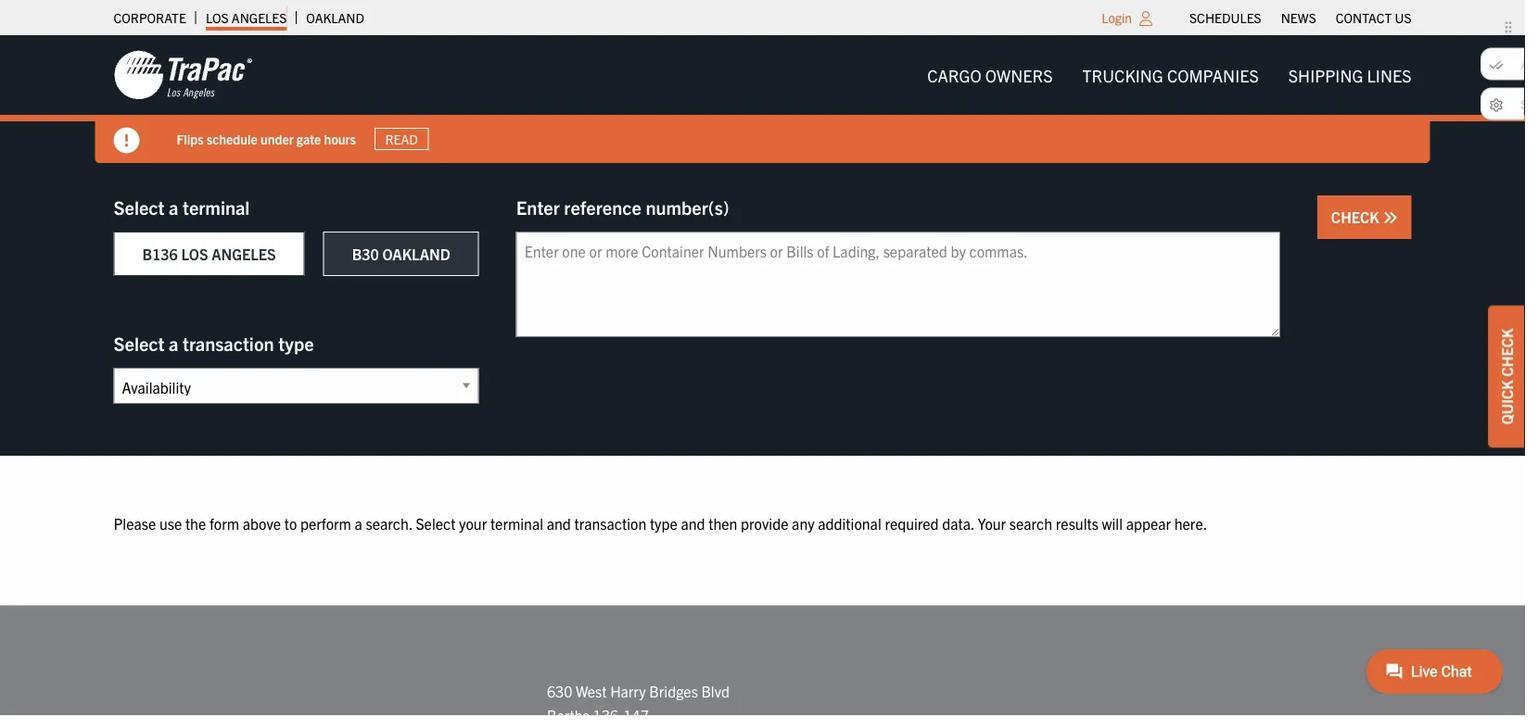 Task type: locate. For each thing, give the bounding box(es) containing it.
results
[[1056, 514, 1099, 533]]

1 vertical spatial select
[[114, 331, 164, 355]]

search
[[1010, 514, 1053, 533]]

oakland right los angeles link
[[306, 9, 364, 26]]

trucking
[[1083, 64, 1164, 85]]

shipping lines link
[[1274, 56, 1427, 94]]

angeles left oakland link at the left top
[[232, 9, 287, 26]]

schedule
[[207, 130, 258, 147]]

0 vertical spatial select
[[114, 195, 164, 218]]

select for select a terminal
[[114, 195, 164, 218]]

the
[[185, 514, 206, 533]]

0 horizontal spatial type
[[278, 331, 314, 355]]

menu bar containing schedules
[[1180, 5, 1421, 31]]

any
[[792, 514, 815, 533]]

gate
[[297, 130, 321, 147]]

1 horizontal spatial and
[[681, 514, 705, 533]]

1 horizontal spatial oakland
[[382, 245, 450, 263]]

please
[[114, 514, 156, 533]]

a down b136
[[169, 331, 178, 355]]

quick
[[1498, 380, 1516, 425]]

select down b136
[[114, 331, 164, 355]]

and left 'then'
[[681, 514, 705, 533]]

los angeles
[[206, 9, 287, 26]]

terminal
[[183, 195, 250, 218], [490, 514, 543, 533]]

1 vertical spatial check
[[1498, 329, 1516, 377]]

select for select a transaction type
[[114, 331, 164, 355]]

menu bar containing cargo owners
[[913, 56, 1427, 94]]

a
[[169, 195, 178, 218], [169, 331, 178, 355], [355, 514, 362, 533]]

630
[[547, 683, 573, 701]]

solid image inside check "button"
[[1383, 210, 1398, 225]]

1 vertical spatial type
[[650, 514, 678, 533]]

oakland right b30
[[382, 245, 450, 263]]

enter reference number(s)
[[516, 195, 729, 218]]

a for terminal
[[169, 195, 178, 218]]

check inside "button"
[[1331, 208, 1383, 226]]

search.
[[366, 514, 412, 533]]

schedules
[[1190, 9, 1262, 26]]

0 horizontal spatial check
[[1331, 208, 1383, 226]]

0 vertical spatial type
[[278, 331, 314, 355]]

solid image
[[114, 127, 140, 153], [1383, 210, 1398, 225]]

0 horizontal spatial transaction
[[183, 331, 274, 355]]

0 vertical spatial check
[[1331, 208, 1383, 226]]

menu bar down the light 'icon'
[[913, 56, 1427, 94]]

flips schedule under gate hours
[[177, 130, 356, 147]]

1 vertical spatial solid image
[[1383, 210, 1398, 225]]

here.
[[1175, 514, 1207, 533]]

a left search. on the bottom left
[[355, 514, 362, 533]]

0 vertical spatial oakland
[[306, 9, 364, 26]]

light image
[[1140, 11, 1153, 26]]

to
[[284, 514, 297, 533]]

trucking companies link
[[1068, 56, 1274, 94]]

use
[[159, 514, 182, 533]]

terminal up b136 los angeles
[[183, 195, 250, 218]]

los up 'los angeles' image
[[206, 9, 229, 26]]

los angeles link
[[206, 5, 287, 31]]

1 vertical spatial a
[[169, 331, 178, 355]]

0 vertical spatial terminal
[[183, 195, 250, 218]]

terminal right your
[[490, 514, 543, 533]]

contact us
[[1336, 9, 1412, 26]]

select
[[114, 195, 164, 218], [114, 331, 164, 355], [416, 514, 456, 533]]

menu bar
[[1180, 5, 1421, 31], [913, 56, 1427, 94]]

1 vertical spatial transaction
[[574, 514, 646, 533]]

los right b136
[[181, 245, 208, 263]]

0 vertical spatial menu bar
[[1180, 5, 1421, 31]]

cargo owners
[[927, 64, 1053, 85]]

login
[[1102, 9, 1132, 26]]

number(s)
[[646, 195, 729, 218]]

and
[[547, 514, 571, 533], [681, 514, 705, 533]]

menu bar up shipping
[[1180, 5, 1421, 31]]

0 vertical spatial solid image
[[114, 127, 140, 153]]

angeles down select a terminal at the top left of page
[[212, 245, 276, 263]]

0 vertical spatial angeles
[[232, 9, 287, 26]]

0 vertical spatial transaction
[[183, 331, 274, 355]]

read
[[385, 131, 418, 147]]

your
[[978, 514, 1006, 533]]

oakland
[[306, 9, 364, 26], [382, 245, 450, 263]]

select left your
[[416, 514, 456, 533]]

quick check link
[[1488, 306, 1525, 448]]

630 west harry bridges blvd
[[547, 683, 730, 701]]

and right your
[[547, 514, 571, 533]]

select a terminal
[[114, 195, 250, 218]]

Enter reference number(s) text field
[[516, 232, 1280, 338]]

a up b136
[[169, 195, 178, 218]]

angeles
[[232, 9, 287, 26], [212, 245, 276, 263]]

your
[[459, 514, 487, 533]]

1 horizontal spatial transaction
[[574, 514, 646, 533]]

check
[[1331, 208, 1383, 226], [1498, 329, 1516, 377]]

0 vertical spatial a
[[169, 195, 178, 218]]

banner
[[0, 35, 1525, 163]]

0 horizontal spatial and
[[547, 514, 571, 533]]

0 vertical spatial los
[[206, 9, 229, 26]]

b136 los angeles
[[142, 245, 276, 263]]

1 horizontal spatial terminal
[[490, 514, 543, 533]]

transaction
[[183, 331, 274, 355], [574, 514, 646, 533]]

1 vertical spatial menu bar
[[913, 56, 1427, 94]]

type
[[278, 331, 314, 355], [650, 514, 678, 533]]

1 horizontal spatial check
[[1498, 329, 1516, 377]]

check button
[[1317, 196, 1412, 239]]

los
[[206, 9, 229, 26], [181, 245, 208, 263]]

select up b136
[[114, 195, 164, 218]]

hours
[[324, 130, 356, 147]]

1 horizontal spatial type
[[650, 514, 678, 533]]

1 horizontal spatial solid image
[[1383, 210, 1398, 225]]



Task type: describe. For each thing, give the bounding box(es) containing it.
lines
[[1367, 64, 1412, 85]]

companies
[[1167, 64, 1259, 85]]

oakland link
[[306, 5, 364, 31]]

2 and from the left
[[681, 514, 705, 533]]

select a transaction type
[[114, 331, 314, 355]]

contact
[[1336, 9, 1392, 26]]

quick check
[[1498, 329, 1516, 425]]

contact us link
[[1336, 5, 1412, 31]]

west
[[576, 683, 607, 701]]

owners
[[985, 64, 1053, 85]]

1 vertical spatial terminal
[[490, 514, 543, 533]]

news link
[[1281, 5, 1316, 31]]

cargo owners link
[[913, 56, 1068, 94]]

provide
[[741, 514, 789, 533]]

b30
[[352, 245, 379, 263]]

perform
[[300, 514, 351, 533]]

news
[[1281, 9, 1316, 26]]

2 vertical spatial select
[[416, 514, 456, 533]]

b30 oakland
[[352, 245, 450, 263]]

corporate link
[[114, 5, 186, 31]]

appear
[[1126, 514, 1171, 533]]

schedules link
[[1190, 5, 1262, 31]]

banner containing cargo owners
[[0, 35, 1525, 163]]

los angeles image
[[114, 49, 253, 101]]

0 horizontal spatial oakland
[[306, 9, 364, 26]]

then
[[709, 514, 738, 533]]

required
[[885, 514, 939, 533]]

los inside los angeles link
[[206, 9, 229, 26]]

reference
[[564, 195, 641, 218]]

cargo
[[927, 64, 982, 85]]

trucking companies
[[1083, 64, 1259, 85]]

bridges
[[649, 683, 698, 701]]

us
[[1395, 9, 1412, 26]]

2 vertical spatial a
[[355, 514, 362, 533]]

will
[[1102, 514, 1123, 533]]

additional
[[818, 514, 882, 533]]

0 horizontal spatial solid image
[[114, 127, 140, 153]]

1 vertical spatial los
[[181, 245, 208, 263]]

form
[[210, 514, 239, 533]]

login link
[[1102, 9, 1132, 26]]

corporate
[[114, 9, 186, 26]]

1 and from the left
[[547, 514, 571, 533]]

shipping lines
[[1289, 64, 1412, 85]]

data.
[[942, 514, 974, 533]]

under
[[261, 130, 294, 147]]

630 west harry bridges blvd footer
[[0, 606, 1525, 717]]

a for transaction
[[169, 331, 178, 355]]

harry
[[610, 683, 646, 701]]

above
[[243, 514, 281, 533]]

b136
[[142, 245, 178, 263]]

1 vertical spatial oakland
[[382, 245, 450, 263]]

flips
[[177, 130, 204, 147]]

blvd
[[701, 683, 730, 701]]

0 horizontal spatial terminal
[[183, 195, 250, 218]]

read link
[[375, 128, 429, 150]]

please use the form above to perform a search. select your terminal and transaction type and then provide any additional required data. your search results will appear here.
[[114, 514, 1207, 533]]

enter
[[516, 195, 560, 218]]

shipping
[[1289, 64, 1363, 85]]

1 vertical spatial angeles
[[212, 245, 276, 263]]



Task type: vqa. For each thing, say whether or not it's contained in the screenshot.
the top solid image
yes



